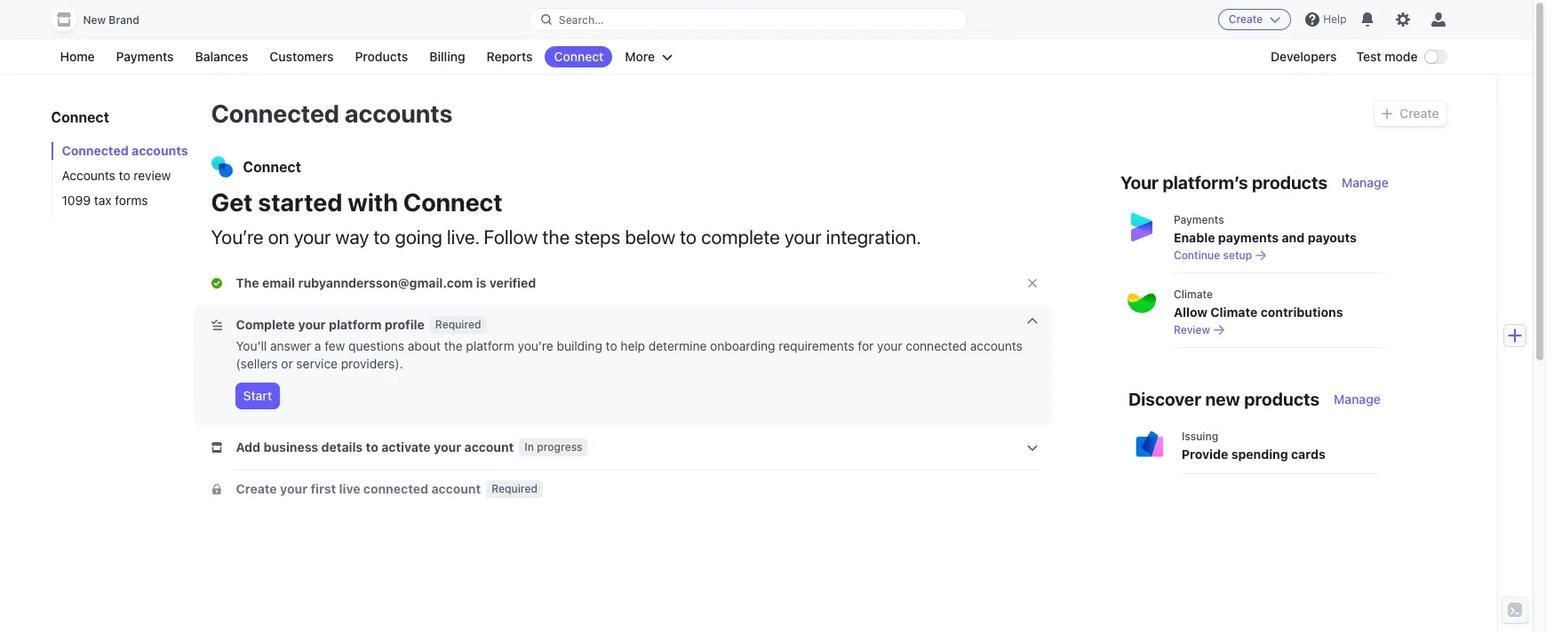 Task type: vqa. For each thing, say whether or not it's contained in the screenshot.
all button
no



Task type: describe. For each thing, give the bounding box(es) containing it.
1 vertical spatial account
[[432, 482, 481, 497]]

climate allow climate contributions
[[1174, 288, 1344, 320]]

you're
[[211, 226, 264, 249]]

continue
[[1174, 249, 1221, 262]]

brand
[[109, 13, 139, 27]]

your right complete
[[785, 226, 822, 249]]

way
[[336, 226, 369, 249]]

providers).
[[341, 356, 403, 372]]

live.
[[447, 226, 479, 249]]

start link
[[236, 384, 279, 409]]

0 horizontal spatial connected accounts
[[62, 143, 188, 158]]

your right the activate
[[434, 440, 461, 455]]

the inside you'll answer a few questions about the platform you're building to help determine onboarding requirements for your connected accounts (sellers or service providers).
[[444, 339, 463, 354]]

accounts inside you'll answer a few questions about the platform you're building to help determine onboarding requirements for your connected accounts (sellers or service providers).
[[971, 339, 1023, 354]]

1 vertical spatial climate
[[1211, 305, 1258, 320]]

forms
[[115, 193, 148, 208]]

0 vertical spatial climate
[[1174, 288, 1213, 301]]

get
[[211, 188, 253, 217]]

payouts
[[1308, 230, 1357, 245]]

balances link
[[186, 46, 257, 68]]

create your first live connected account
[[236, 482, 481, 497]]

accounts to review
[[62, 168, 171, 183]]

questions
[[349, 339, 405, 354]]

progress
[[537, 441, 583, 454]]

0 horizontal spatial required
[[435, 318, 481, 332]]

connected inside connected accounts link
[[62, 143, 129, 158]]

service
[[296, 356, 338, 372]]

add business details to activate your account button
[[211, 439, 518, 457]]

connect up started
[[243, 159, 301, 175]]

customers
[[270, 49, 334, 64]]

platform inside you'll answer a few questions about the platform you're building to help determine onboarding requirements for your connected accounts (sellers or service providers).
[[466, 339, 515, 354]]

manage for discover new products
[[1334, 392, 1381, 407]]

review
[[1174, 324, 1211, 337]]

about
[[408, 339, 441, 354]]

going
[[395, 226, 443, 249]]

and
[[1282, 230, 1305, 245]]

1 horizontal spatial accounts
[[345, 99, 453, 128]]

reports link
[[478, 46, 542, 68]]

more button
[[616, 46, 682, 68]]

test mode
[[1357, 49, 1418, 64]]

a
[[315, 339, 321, 354]]

0 vertical spatial connected accounts
[[211, 99, 453, 128]]

discover new products
[[1129, 389, 1320, 410]]

profile
[[385, 317, 425, 332]]

billing link
[[421, 46, 474, 68]]

cards
[[1292, 447, 1326, 462]]

details
[[321, 440, 363, 455]]

setup
[[1224, 249, 1253, 262]]

discover
[[1129, 389, 1202, 410]]

balances
[[195, 49, 248, 64]]

test
[[1357, 49, 1382, 64]]

1 horizontal spatial required
[[492, 483, 538, 496]]

you'll answer a few questions about the platform you're building to help determine onboarding requirements for your connected accounts (sellers or service providers).
[[236, 339, 1023, 372]]

business
[[264, 440, 318, 455]]

issuing
[[1182, 430, 1219, 444]]

below
[[625, 226, 676, 249]]

accounts
[[62, 168, 115, 183]]

you'll
[[236, 339, 267, 354]]

your inside you'll answer a few questions about the platform you're building to help determine onboarding requirements for your connected accounts (sellers or service providers).
[[877, 339, 903, 354]]

1099 tax forms link
[[51, 192, 193, 210]]

connect inside get started with connect you're on your way to going live. follow the steps below to complete your integration.
[[403, 188, 503, 217]]

steps
[[574, 226, 621, 249]]

manage link for your platform's products
[[1342, 174, 1389, 192]]

svg image for the email rubyanndersson@gmail.com is verified
[[211, 278, 222, 289]]

payments for payments
[[116, 49, 174, 64]]

billing
[[430, 49, 465, 64]]

1099
[[62, 193, 91, 208]]

manage for your platform's products
[[1342, 175, 1389, 190]]

the inside get started with connect you're on your way to going live. follow the steps below to complete your integration.
[[543, 226, 570, 249]]

platform's
[[1163, 172, 1249, 193]]

svg image for complete your platform profile
[[211, 320, 222, 331]]

enable
[[1174, 230, 1216, 245]]

customers link
[[261, 46, 343, 68]]

accounts to review link
[[51, 167, 193, 185]]

developers link
[[1262, 46, 1346, 68]]

few
[[325, 339, 345, 354]]

complete
[[236, 317, 295, 332]]

Search… search field
[[531, 8, 967, 31]]

live
[[339, 482, 360, 497]]

provide
[[1182, 447, 1229, 462]]

get started with connect you're on your way to going live. follow the steps below to complete your integration.
[[211, 188, 922, 249]]

1099 tax forms
[[62, 193, 148, 208]]

help button
[[1299, 5, 1354, 34]]

the
[[236, 276, 259, 291]]

0 horizontal spatial accounts
[[132, 143, 188, 158]]

or
[[281, 356, 293, 372]]

Search… text field
[[531, 8, 967, 31]]

platform inside dropdown button
[[329, 317, 382, 332]]

you're
[[518, 339, 554, 354]]

account inside dropdown button
[[465, 440, 514, 455]]

spending
[[1232, 447, 1289, 462]]

0 vertical spatial connected
[[211, 99, 340, 128]]

help
[[621, 339, 645, 354]]

your up a
[[298, 317, 326, 332]]

connect up connected accounts link
[[51, 109, 109, 125]]



Task type: locate. For each thing, give the bounding box(es) containing it.
create right svg image
[[1400, 106, 1440, 121]]

0 vertical spatial products
[[1253, 172, 1328, 193]]

developers
[[1271, 49, 1337, 64]]

1 vertical spatial create button
[[1375, 101, 1447, 126]]

allow
[[1174, 305, 1208, 320]]

integration.
[[826, 226, 922, 249]]

manage link for discover new products
[[1334, 391, 1381, 409]]

contributions
[[1261, 305, 1344, 320]]

payments link
[[107, 46, 183, 68]]

in progress
[[525, 441, 583, 454]]

products up issuing provide spending cards
[[1245, 389, 1320, 410]]

1 vertical spatial the
[[444, 339, 463, 354]]

the left steps
[[543, 226, 570, 249]]

0 horizontal spatial platform
[[329, 317, 382, 332]]

to inside dropdown button
[[366, 440, 378, 455]]

platform up few
[[329, 317, 382, 332]]

complete your platform profile
[[236, 317, 425, 332]]

connect link
[[545, 46, 613, 68]]

1 horizontal spatial create button
[[1375, 101, 1447, 126]]

1 horizontal spatial connected accounts
[[211, 99, 453, 128]]

to
[[119, 168, 130, 183], [374, 226, 391, 249], [680, 226, 697, 249], [606, 339, 617, 354], [366, 440, 378, 455]]

climate
[[1174, 288, 1213, 301], [1211, 305, 1258, 320]]

start
[[243, 388, 272, 404]]

to left the help
[[606, 339, 617, 354]]

connect up live.
[[403, 188, 503, 217]]

0 vertical spatial platform
[[329, 317, 382, 332]]

new
[[1206, 389, 1241, 410]]

connect down search…
[[554, 49, 604, 64]]

for
[[858, 339, 874, 354]]

1 vertical spatial payments
[[1174, 213, 1225, 227]]

1 horizontal spatial the
[[543, 226, 570, 249]]

products
[[355, 49, 408, 64]]

connect inside "link"
[[554, 49, 604, 64]]

connected down the activate
[[364, 482, 428, 497]]

building
[[557, 339, 603, 354]]

to inside you'll answer a few questions about the platform you're building to help determine onboarding requirements for your connected accounts (sellers or service providers).
[[606, 339, 617, 354]]

2 svg image from the top
[[211, 320, 222, 331]]

accounts
[[345, 99, 453, 128], [132, 143, 188, 158], [971, 339, 1023, 354]]

create down 'add'
[[236, 482, 277, 497]]

1 svg image from the top
[[211, 278, 222, 289]]

determine
[[649, 339, 707, 354]]

issuing provide spending cards
[[1182, 430, 1326, 462]]

your left the first
[[280, 482, 308, 497]]

mode
[[1385, 49, 1418, 64]]

payments enable payments and payouts
[[1174, 213, 1357, 245]]

1 vertical spatial products
[[1245, 389, 1320, 410]]

review
[[134, 168, 171, 183]]

your
[[1121, 172, 1159, 193]]

svg image
[[1383, 109, 1393, 119]]

products up payments enable payments and payouts
[[1253, 172, 1328, 193]]

1 vertical spatial manage
[[1334, 392, 1381, 407]]

1 horizontal spatial create
[[1229, 12, 1263, 26]]

0 horizontal spatial connected
[[62, 143, 129, 158]]

your right for
[[877, 339, 903, 354]]

connected down customers link
[[211, 99, 340, 128]]

1 vertical spatial platform
[[466, 339, 515, 354]]

products for discover new products
[[1245, 389, 1320, 410]]

new brand button
[[51, 7, 157, 32]]

to down connected accounts link
[[119, 168, 130, 183]]

add business details to activate your account
[[236, 440, 514, 455]]

required up about
[[435, 318, 481, 332]]

0 vertical spatial create button
[[1219, 9, 1292, 30]]

the email rubyanndersson@gmail.com is verified
[[236, 276, 536, 291]]

more
[[625, 49, 655, 64]]

activate
[[382, 440, 431, 455]]

manage link
[[1342, 174, 1389, 192], [1334, 391, 1381, 409]]

1 vertical spatial create
[[1400, 106, 1440, 121]]

to inside "link"
[[119, 168, 130, 183]]

create up developers link
[[1229, 12, 1263, 26]]

0 vertical spatial account
[[465, 440, 514, 455]]

(sellers
[[236, 356, 278, 372]]

climate up allow
[[1174, 288, 1213, 301]]

required down the in
[[492, 483, 538, 496]]

0 horizontal spatial create button
[[1219, 9, 1292, 30]]

payments for payments enable payments and payouts
[[1174, 213, 1225, 227]]

complete
[[701, 226, 780, 249]]

0 vertical spatial payments
[[116, 49, 174, 64]]

1 vertical spatial manage link
[[1334, 391, 1381, 409]]

svg image inside complete your platform profile dropdown button
[[211, 320, 222, 331]]

2 horizontal spatial create
[[1400, 106, 1440, 121]]

continue setup link
[[1174, 249, 1386, 263]]

create button
[[1219, 9, 1292, 30], [1375, 101, 1447, 126]]

create
[[1229, 12, 1263, 26], [1400, 106, 1440, 121], [236, 482, 277, 497]]

svg image for add business details to activate your account
[[211, 443, 222, 453]]

rubyanndersson@gmail.com
[[298, 276, 473, 291]]

0 horizontal spatial connected
[[364, 482, 428, 497]]

payments up enable
[[1174, 213, 1225, 227]]

0 vertical spatial accounts
[[345, 99, 453, 128]]

2 vertical spatial accounts
[[971, 339, 1023, 354]]

add
[[236, 440, 261, 455]]

with
[[348, 188, 398, 217]]

started
[[258, 188, 343, 217]]

verified
[[490, 276, 536, 291]]

0 horizontal spatial the
[[444, 339, 463, 354]]

4 svg image from the top
[[211, 485, 222, 495]]

1 horizontal spatial connected
[[906, 339, 967, 354]]

to right the details
[[366, 440, 378, 455]]

onboarding
[[710, 339, 776, 354]]

the
[[543, 226, 570, 249], [444, 339, 463, 354]]

tax
[[94, 193, 112, 208]]

payments inside payments enable payments and payouts
[[1174, 213, 1225, 227]]

svg image for create your first live connected account
[[211, 485, 222, 495]]

review link
[[1174, 324, 1386, 338]]

connect
[[554, 49, 604, 64], [51, 109, 109, 125], [243, 159, 301, 175], [403, 188, 503, 217]]

your
[[294, 226, 331, 249], [785, 226, 822, 249], [298, 317, 326, 332], [877, 339, 903, 354], [434, 440, 461, 455], [280, 482, 308, 497]]

to right below
[[680, 226, 697, 249]]

create button up developers
[[1219, 9, 1292, 30]]

reports
[[487, 49, 533, 64]]

the right about
[[444, 339, 463, 354]]

your right the on
[[294, 226, 331, 249]]

0 vertical spatial create
[[1229, 12, 1263, 26]]

help
[[1324, 12, 1347, 26]]

1 horizontal spatial payments
[[1174, 213, 1225, 227]]

svg image
[[211, 278, 222, 289], [211, 320, 222, 331], [211, 443, 222, 453], [211, 485, 222, 495]]

2 vertical spatial create
[[236, 482, 277, 497]]

answer
[[270, 339, 311, 354]]

products for your platform's products
[[1253, 172, 1328, 193]]

platform
[[329, 317, 382, 332], [466, 339, 515, 354]]

create button down mode
[[1375, 101, 1447, 126]]

in
[[525, 441, 534, 454]]

requirements
[[779, 339, 855, 354]]

payments down 'brand'
[[116, 49, 174, 64]]

0 vertical spatial the
[[543, 226, 570, 249]]

1 vertical spatial accounts
[[132, 143, 188, 158]]

is
[[476, 276, 487, 291]]

home
[[60, 49, 95, 64]]

svg image inside add business details to activate your account dropdown button
[[211, 443, 222, 453]]

1 vertical spatial connected accounts
[[62, 143, 188, 158]]

1 horizontal spatial platform
[[466, 339, 515, 354]]

first
[[311, 482, 336, 497]]

2 horizontal spatial accounts
[[971, 339, 1023, 354]]

1 vertical spatial connected
[[364, 482, 428, 497]]

connected right for
[[906, 339, 967, 354]]

to right way at the left of page
[[374, 226, 391, 249]]

climate right allow
[[1211, 305, 1258, 320]]

platform left you're
[[466, 339, 515, 354]]

3 svg image from the top
[[211, 443, 222, 453]]

your platform's products
[[1121, 172, 1328, 193]]

new
[[83, 13, 106, 27]]

complete your platform profile button
[[211, 316, 428, 334]]

connected inside you'll answer a few questions about the platform you're building to help determine onboarding requirements for your connected accounts (sellers or service providers).
[[906, 339, 967, 354]]

0 vertical spatial manage link
[[1342, 174, 1389, 192]]

1 vertical spatial connected
[[62, 143, 129, 158]]

connected
[[906, 339, 967, 354], [364, 482, 428, 497]]

products
[[1253, 172, 1328, 193], [1245, 389, 1320, 410]]

connected accounts up accounts to review "link"
[[62, 143, 188, 158]]

account
[[465, 440, 514, 455], [432, 482, 481, 497]]

1 vertical spatial required
[[492, 483, 538, 496]]

home link
[[51, 46, 104, 68]]

on
[[268, 226, 289, 249]]

0 vertical spatial required
[[435, 318, 481, 332]]

continue setup
[[1174, 249, 1253, 262]]

payments
[[1219, 230, 1279, 245]]

search…
[[559, 13, 604, 26]]

connected accounts down customers link
[[211, 99, 453, 128]]

0 horizontal spatial payments
[[116, 49, 174, 64]]

0 horizontal spatial create
[[236, 482, 277, 497]]

1 horizontal spatial connected
[[211, 99, 340, 128]]

0 vertical spatial manage
[[1342, 175, 1389, 190]]

payments
[[116, 49, 174, 64], [1174, 213, 1225, 227]]

connected accounts link
[[51, 142, 193, 160]]

0 vertical spatial connected
[[906, 339, 967, 354]]

connected up accounts
[[62, 143, 129, 158]]



